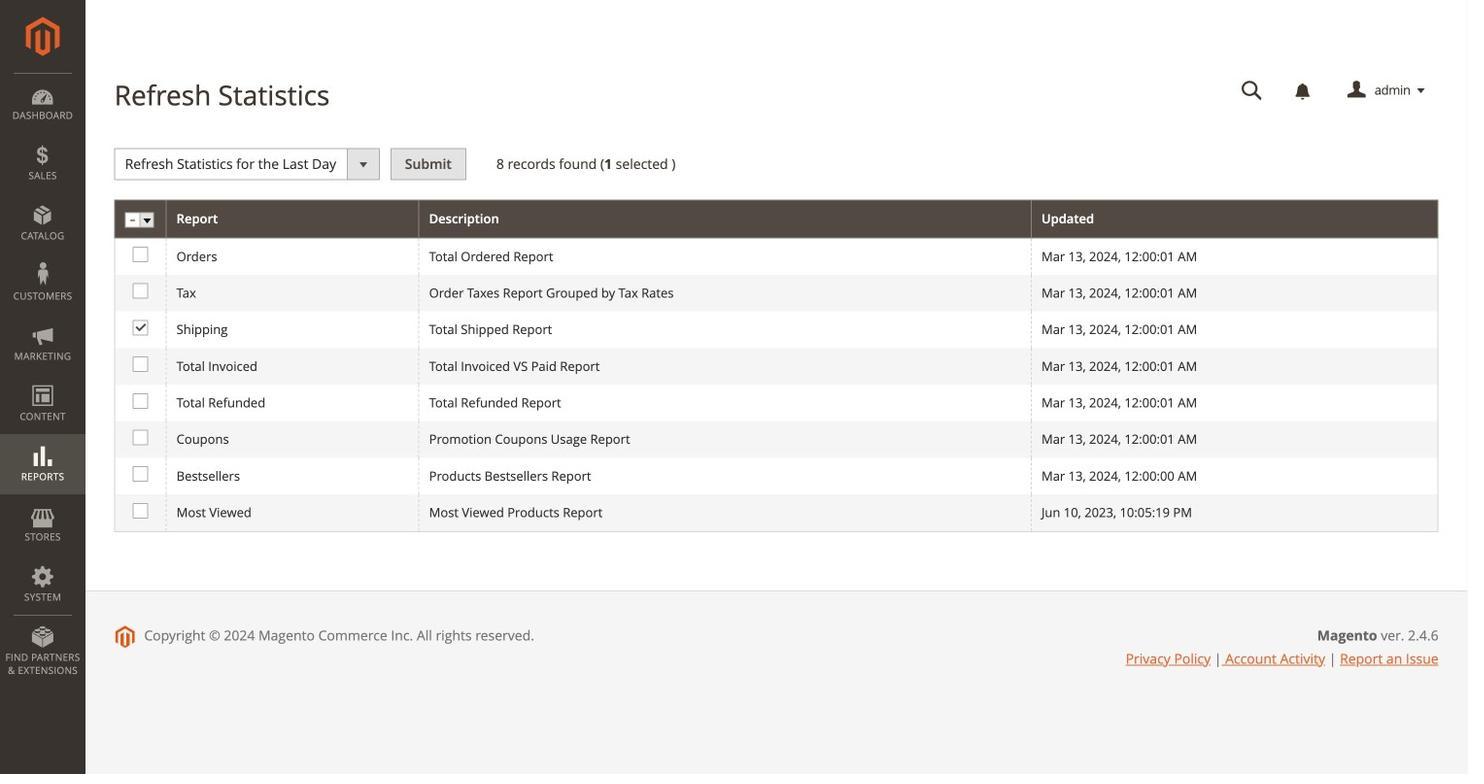 Task type: locate. For each thing, give the bounding box(es) containing it.
None checkbox
[[133, 284, 145, 296], [133, 320, 145, 333], [133, 467, 145, 479], [133, 503, 145, 516], [133, 284, 145, 296], [133, 320, 145, 333], [133, 467, 145, 479], [133, 503, 145, 516]]

None text field
[[1228, 74, 1277, 108]]

menu bar
[[0, 73, 86, 687]]

magento admin panel image
[[26, 17, 60, 56]]

None checkbox
[[133, 247, 145, 260], [133, 357, 145, 369], [133, 393, 145, 406], [133, 430, 145, 443], [133, 247, 145, 260], [133, 357, 145, 369], [133, 393, 145, 406], [133, 430, 145, 443]]



